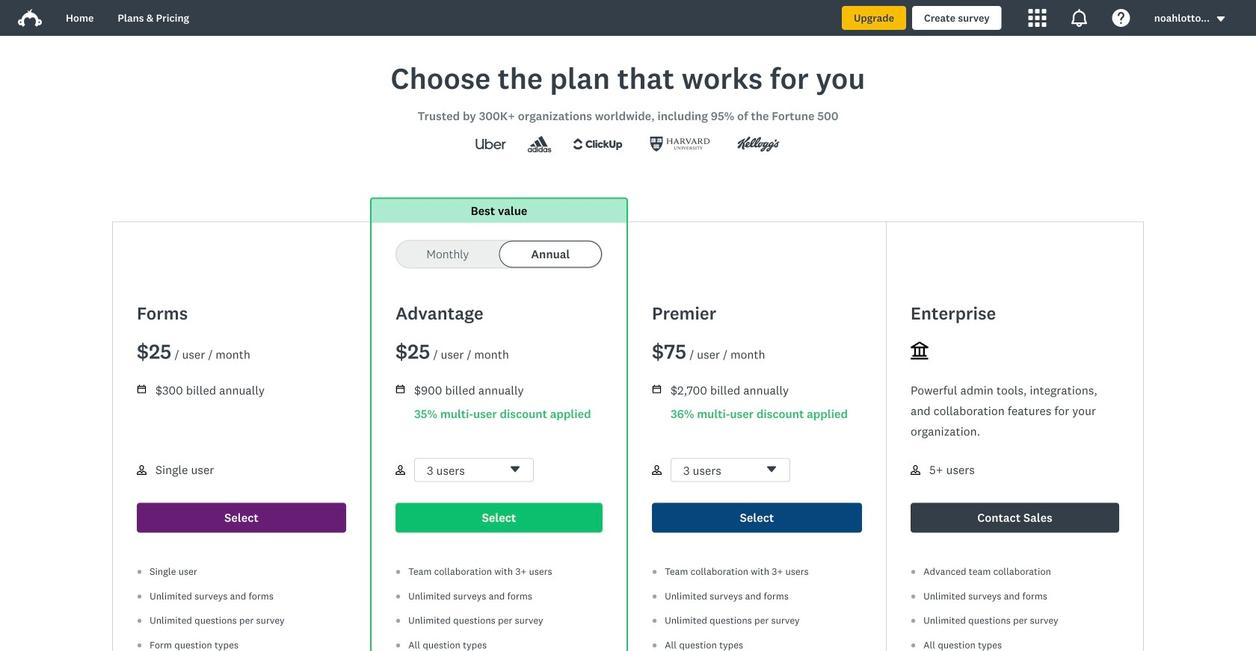 Task type: vqa. For each thing, say whether or not it's contained in the screenshot.
second the bleep IMAGE from the bottom
no



Task type: describe. For each thing, give the bounding box(es) containing it.
uber image
[[462, 132, 520, 156]]

clickup image
[[559, 132, 636, 156]]

2 brand logo image from the top
[[18, 9, 42, 27]]

adidas image
[[520, 136, 559, 153]]



Task type: locate. For each thing, give the bounding box(es) containing it.
harvard image
[[636, 132, 724, 156]]

notification center icon image
[[1070, 9, 1088, 27]]

0 horizontal spatial select menu field
[[414, 459, 534, 483]]

1 horizontal spatial user image
[[652, 466, 662, 476]]

help icon image
[[1112, 9, 1130, 27]]

products icon image
[[1029, 9, 1047, 27], [1029, 9, 1047, 27]]

1 select menu field from the left
[[414, 459, 534, 483]]

1 brand logo image from the top
[[18, 6, 42, 30]]

select menu field for second user icon from right
[[671, 459, 790, 483]]

user image
[[137, 466, 147, 476]]

3 user image from the left
[[911, 466, 920, 476]]

1 user image from the left
[[396, 466, 405, 476]]

building icon image
[[911, 342, 929, 360]]

brand logo image
[[18, 6, 42, 30], [18, 9, 42, 27]]

0 horizontal spatial user image
[[396, 466, 405, 476]]

calendar icon image
[[137, 385, 147, 394], [396, 385, 405, 394], [652, 385, 662, 394], [137, 385, 146, 394], [396, 385, 405, 394], [653, 385, 661, 394]]

2 user image from the left
[[652, 466, 662, 476]]

1 horizontal spatial select menu field
[[671, 459, 790, 483]]

user image
[[396, 466, 405, 476], [652, 466, 662, 476], [911, 466, 920, 476]]

2 select menu field from the left
[[671, 459, 790, 483]]

select menu field for 3rd user icon from the right
[[414, 459, 534, 483]]

Select Menu field
[[414, 459, 534, 483], [671, 459, 790, 483]]

dropdown arrow icon image
[[1216, 14, 1226, 24], [1217, 16, 1225, 22]]

2 horizontal spatial user image
[[911, 466, 920, 476]]

kellogg's image
[[724, 132, 794, 156]]



